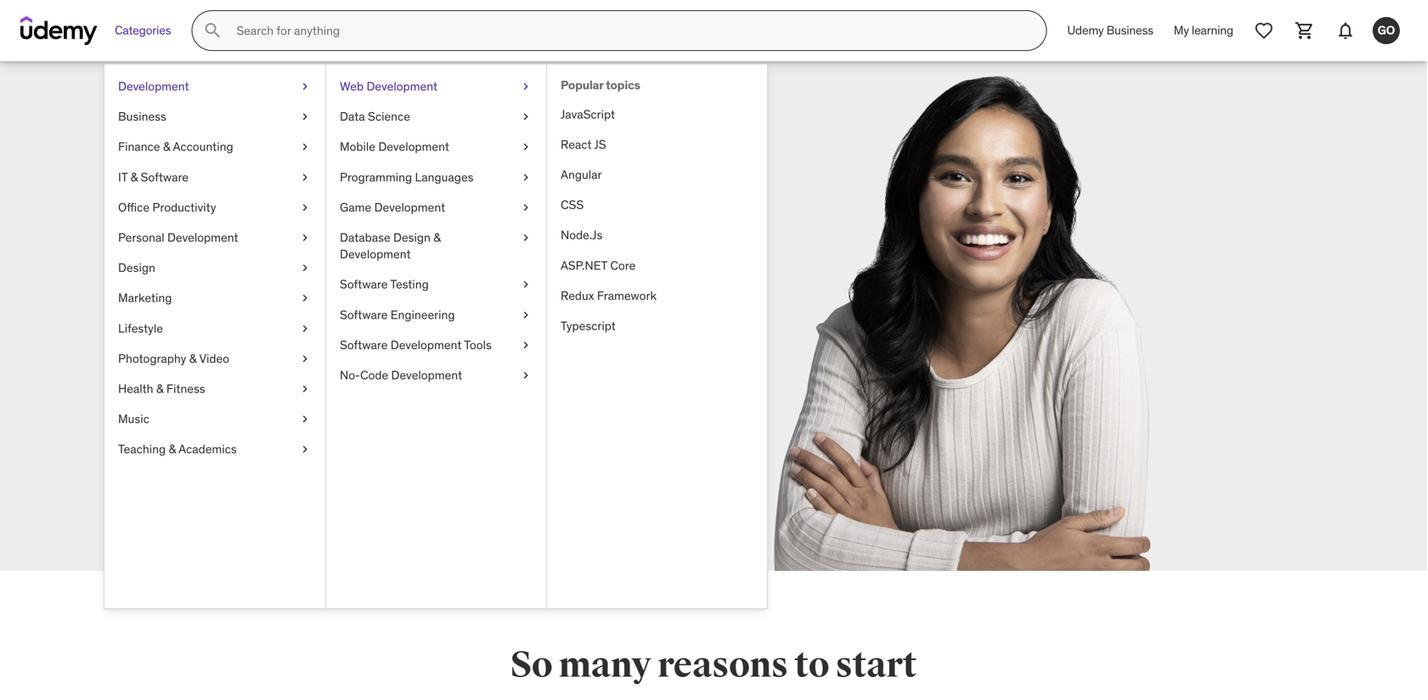 Task type: describe. For each thing, give the bounding box(es) containing it.
languages
[[415, 169, 474, 185]]

development inside database design & development
[[340, 246, 411, 262]]

it & software
[[118, 169, 189, 185]]

and
[[358, 317, 384, 338]]

it
[[118, 169, 128, 185]]

mobile development link
[[326, 132, 546, 162]]

programming
[[340, 169, 412, 185]]

topics
[[606, 77, 640, 93]]

become
[[199, 317, 259, 338]]

& for academics
[[169, 441, 176, 457]]

development down engineering
[[391, 337, 462, 352]]

udemy business
[[1067, 23, 1154, 38]]

database
[[340, 230, 391, 245]]

your
[[322, 340, 353, 360]]

photography
[[118, 351, 186, 366]]

get
[[299, 387, 322, 404]]

many
[[559, 643, 651, 687]]

code
[[360, 367, 388, 383]]

node.js
[[561, 227, 603, 243]]

marketing link
[[105, 283, 325, 313]]

xsmall image for photography & video
[[298, 350, 312, 367]]

music
[[118, 411, 149, 427]]

engineering
[[391, 307, 455, 322]]

react js
[[561, 137, 606, 152]]

design link
[[105, 253, 325, 283]]

core
[[610, 258, 636, 273]]

fitness
[[166, 381, 205, 396]]

instructor
[[284, 317, 354, 338]]

no-
[[340, 367, 360, 383]]

game development link
[[326, 192, 546, 223]]

xsmall image for game development
[[519, 199, 533, 216]]

xsmall image for development
[[298, 78, 312, 95]]

software for software engineering
[[340, 307, 388, 322]]

xsmall image for lifestyle
[[298, 320, 312, 337]]

xsmall image for mobile development
[[519, 139, 533, 155]]

lives
[[199, 340, 231, 360]]

data
[[340, 109, 365, 124]]

javascript link
[[547, 99, 767, 129]]

xsmall image for web development
[[519, 78, 533, 95]]

redux
[[561, 288, 594, 303]]

productivity
[[152, 200, 216, 215]]

software for software testing
[[340, 277, 388, 292]]

categories
[[115, 23, 171, 38]]

css
[[561, 197, 584, 212]]

programming languages link
[[326, 162, 546, 192]]

& for video
[[189, 351, 197, 366]]

teaching
[[118, 441, 166, 457]]

xsmall image for software engineering
[[519, 306, 533, 323]]

design inside database design & development
[[393, 230, 431, 245]]

database design & development link
[[326, 223, 546, 269]]

popular topics
[[561, 77, 640, 93]]

design inside design link
[[118, 260, 155, 275]]

health & fitness
[[118, 381, 205, 396]]

udemy business link
[[1057, 10, 1164, 51]]

accounting
[[173, 139, 233, 154]]

start
[[836, 643, 917, 687]]

data science
[[340, 109, 410, 124]]

development up programming languages
[[378, 139, 449, 154]]

Search for anything text field
[[233, 16, 1026, 45]]

xsmall image for business
[[298, 108, 312, 125]]

js
[[594, 137, 606, 152]]

game
[[340, 200, 371, 215]]

software for software development tools
[[340, 337, 388, 352]]

with
[[199, 259, 289, 313]]

development down categories "dropdown button"
[[118, 79, 189, 94]]

lifestyle link
[[105, 313, 325, 344]]

go link
[[1366, 10, 1407, 51]]

shopping cart with 0 items image
[[1295, 20, 1315, 41]]

udemy image
[[20, 16, 98, 45]]

finance & accounting
[[118, 139, 233, 154]]

my learning link
[[1164, 10, 1244, 51]]

development up science
[[367, 79, 438, 94]]

software engineering link
[[326, 300, 546, 330]]

xsmall image for software development tools
[[519, 337, 533, 353]]

xsmall image for music
[[298, 411, 312, 427]]

change
[[388, 317, 442, 338]]

xsmall image for data science
[[519, 108, 533, 125]]

asp.net core
[[561, 258, 636, 273]]

typescript
[[561, 318, 616, 333]]

& for fitness
[[156, 381, 164, 396]]

xsmall image for finance & accounting
[[298, 139, 312, 155]]

popular
[[561, 77, 603, 93]]

finance & accounting link
[[105, 132, 325, 162]]

web
[[340, 79, 364, 94]]

xsmall image for health & fitness
[[298, 381, 312, 397]]

asp.net
[[561, 258, 607, 273]]

software testing link
[[326, 269, 546, 300]]

css link
[[547, 190, 767, 220]]

teaching & academics link
[[105, 434, 325, 464]]

xsmall image for database design & development
[[519, 229, 533, 246]]

software up office productivity
[[141, 169, 189, 185]]

come
[[199, 213, 316, 266]]

xsmall image for office productivity
[[298, 199, 312, 216]]

an
[[263, 317, 280, 338]]



Task type: vqa. For each thing, say whether or not it's contained in the screenshot.
What
no



Task type: locate. For each thing, give the bounding box(es) containing it.
design
[[393, 230, 431, 245], [118, 260, 155, 275]]

& left 'video'
[[189, 351, 197, 366]]

database design & development
[[340, 230, 441, 262]]

0 vertical spatial business
[[1107, 23, 1154, 38]]

development down office productivity link
[[167, 230, 238, 245]]

xsmall image inside finance & accounting link
[[298, 139, 312, 155]]

xsmall image inside marketing link
[[298, 290, 312, 306]]

xsmall image inside the development link
[[298, 78, 312, 95]]

development down programming languages
[[374, 200, 445, 215]]

design down personal
[[118, 260, 155, 275]]

teaching & academics
[[118, 441, 237, 457]]

& for software
[[130, 169, 138, 185]]

xsmall image for no-code development
[[519, 367, 533, 384]]

so
[[511, 643, 552, 687]]

xsmall image inside "teaching & academics" link
[[298, 441, 312, 458]]

no-code development
[[340, 367, 462, 383]]

get started
[[299, 387, 370, 404]]

web development link
[[326, 71, 546, 102]]

xsmall image inside music link
[[298, 411, 312, 427]]

my
[[1174, 23, 1189, 38]]

xsmall image for teaching & academics
[[298, 441, 312, 458]]

node.js link
[[547, 220, 767, 250]]

software
[[141, 169, 189, 185], [340, 277, 388, 292], [340, 307, 388, 322], [340, 337, 388, 352]]

my learning
[[1174, 23, 1234, 38]]

academics
[[179, 441, 237, 457]]

reasons
[[658, 643, 788, 687]]

own
[[357, 340, 387, 360]]

tools
[[464, 337, 492, 352]]

& right finance
[[163, 139, 170, 154]]

framework
[[597, 288, 657, 303]]

lifestyle
[[118, 321, 163, 336]]

health
[[118, 381, 153, 396]]

software development tools link
[[326, 330, 546, 360]]

1 horizontal spatial design
[[393, 230, 431, 245]]

including
[[253, 340, 318, 360]]

xsmall image inside the software development tools link
[[519, 337, 533, 353]]

marketing
[[118, 290, 172, 306]]

software up and
[[340, 277, 388, 292]]

learning
[[1192, 23, 1234, 38]]

web development element
[[546, 65, 767, 608]]

xsmall image inside no-code development link
[[519, 367, 533, 384]]

& inside database design & development
[[433, 230, 441, 245]]

business inside business link
[[118, 109, 166, 124]]

wishlist image
[[1254, 20, 1274, 41]]

teach
[[323, 213, 434, 266]]

angular link
[[547, 160, 767, 190]]

xsmall image
[[298, 78, 312, 95], [298, 108, 312, 125], [298, 139, 312, 155], [519, 139, 533, 155], [298, 169, 312, 186], [298, 199, 312, 216], [298, 260, 312, 276], [519, 276, 533, 293], [298, 290, 312, 306], [519, 337, 533, 353], [298, 350, 312, 367], [298, 381, 312, 397]]

science
[[368, 109, 410, 124]]

xsmall image inside software engineering link
[[519, 306, 533, 323]]

business up finance
[[118, 109, 166, 124]]

business right udemy
[[1107, 23, 1154, 38]]

0 vertical spatial design
[[393, 230, 431, 245]]

& right teaching
[[169, 441, 176, 457]]

software down software testing at the left of page
[[340, 307, 388, 322]]

redux framework link
[[547, 281, 767, 311]]

office productivity link
[[105, 192, 325, 223]]

0 horizontal spatial business
[[118, 109, 166, 124]]

video
[[199, 351, 229, 366]]

asp.net core link
[[547, 250, 767, 281]]

xsmall image for marketing
[[298, 290, 312, 306]]

software up 'code'
[[340, 337, 388, 352]]

testing
[[390, 277, 429, 292]]

get started link
[[199, 375, 471, 416]]

software development tools
[[340, 337, 492, 352]]

& right health
[[156, 381, 164, 396]]

photography & video link
[[105, 344, 325, 374]]

& right it
[[130, 169, 138, 185]]

software engineering
[[340, 307, 455, 322]]

xsmall image for personal development
[[298, 229, 312, 246]]

xsmall image
[[519, 78, 533, 95], [519, 108, 533, 125], [519, 169, 533, 186], [519, 199, 533, 216], [298, 229, 312, 246], [519, 229, 533, 246], [519, 306, 533, 323], [298, 320, 312, 337], [519, 367, 533, 384], [298, 411, 312, 427], [298, 441, 312, 458]]

data science link
[[326, 102, 546, 132]]

javascript
[[561, 106, 615, 122]]

xsmall image for it & software
[[298, 169, 312, 186]]

xsmall image inside mobile development link
[[519, 139, 533, 155]]

personal development
[[118, 230, 238, 245]]

xsmall image inside software testing link
[[519, 276, 533, 293]]

business link
[[105, 102, 325, 132]]

mobile development
[[340, 139, 449, 154]]

xsmall image inside game development link
[[519, 199, 533, 216]]

programming languages
[[340, 169, 474, 185]]

xsmall image inside programming languages link
[[519, 169, 533, 186]]

redux framework
[[561, 288, 657, 303]]

xsmall image for design
[[298, 260, 312, 276]]

xsmall image inside web development link
[[519, 78, 533, 95]]

xsmall image inside office productivity link
[[298, 199, 312, 216]]

photography & video
[[118, 351, 229, 366]]

office productivity
[[118, 200, 216, 215]]

xsmall image inside business link
[[298, 108, 312, 125]]

1 vertical spatial design
[[118, 260, 155, 275]]

personal development link
[[105, 223, 325, 253]]

& down game development link
[[433, 230, 441, 245]]

1 horizontal spatial business
[[1107, 23, 1154, 38]]

software testing
[[340, 277, 429, 292]]

so many reasons to start
[[511, 643, 917, 687]]

xsmall image inside lifestyle link
[[298, 320, 312, 337]]

xsmall image for programming languages
[[519, 169, 533, 186]]

udemy
[[1067, 23, 1104, 38]]

design down the game development
[[393, 230, 431, 245]]

finance
[[118, 139, 160, 154]]

xsmall image inside design link
[[298, 260, 312, 276]]

xsmall image inside database design & development link
[[519, 229, 533, 246]]

to
[[794, 643, 829, 687]]

music link
[[105, 404, 325, 434]]

1 vertical spatial business
[[118, 109, 166, 124]]

no-code development link
[[326, 360, 546, 390]]

xsmall image inside photography & video link
[[298, 350, 312, 367]]

development
[[118, 79, 189, 94], [367, 79, 438, 94], [378, 139, 449, 154], [374, 200, 445, 215], [167, 230, 238, 245], [340, 246, 411, 262], [391, 337, 462, 352], [391, 367, 462, 383]]

development down database
[[340, 246, 411, 262]]

us
[[297, 259, 342, 313]]

0 horizontal spatial design
[[118, 260, 155, 275]]

—
[[235, 340, 249, 360]]

xsmall image inside health & fitness link
[[298, 381, 312, 397]]

health & fitness link
[[105, 374, 325, 404]]

development down the software development tools link
[[391, 367, 462, 383]]

xsmall image inside "data science" link
[[519, 108, 533, 125]]

it & software link
[[105, 162, 325, 192]]

web development
[[340, 79, 438, 94]]

started
[[324, 387, 370, 404]]

development link
[[105, 71, 325, 102]]

categories button
[[105, 10, 181, 51]]

xsmall image inside personal development link
[[298, 229, 312, 246]]

go
[[1378, 23, 1395, 38]]

react js link
[[547, 129, 767, 160]]

submit search image
[[202, 20, 223, 41]]

xsmall image inside it & software link
[[298, 169, 312, 186]]

& for accounting
[[163, 139, 170, 154]]

xsmall image for software testing
[[519, 276, 533, 293]]

personal
[[118, 230, 164, 245]]

notifications image
[[1336, 20, 1356, 41]]

business inside udemy business link
[[1107, 23, 1154, 38]]



